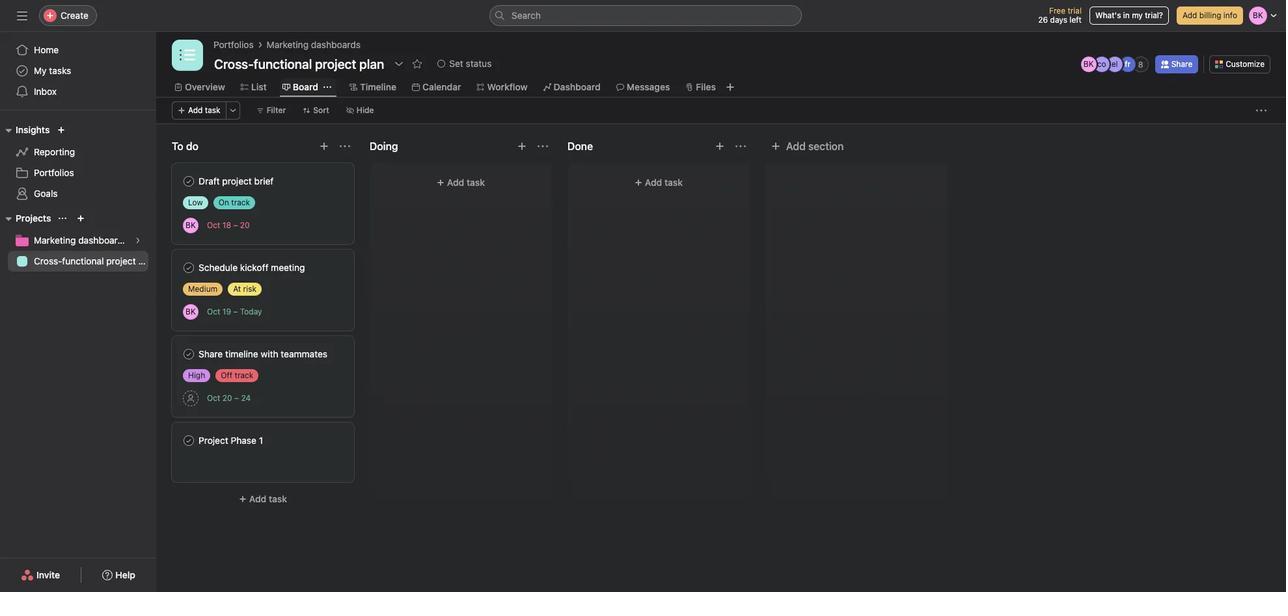 Task type: locate. For each thing, give the bounding box(es) containing it.
show options, current sort, top image
[[59, 215, 67, 223]]

dashboards
[[311, 39, 361, 50], [78, 235, 128, 246]]

0 vertical spatial marketing
[[267, 39, 309, 50]]

search button
[[489, 5, 802, 26]]

Completed checkbox
[[181, 174, 197, 189], [181, 260, 197, 276], [181, 347, 197, 363], [181, 434, 197, 449]]

share
[[1171, 59, 1193, 69], [199, 349, 223, 360]]

in
[[1123, 10, 1130, 20]]

marketing
[[267, 39, 309, 50], [34, 235, 76, 246]]

share inside button
[[1171, 59, 1193, 69]]

1 horizontal spatial share
[[1171, 59, 1193, 69]]

list
[[251, 81, 267, 92]]

bk button for draft project brief
[[183, 218, 199, 233]]

1 horizontal spatial portfolios link
[[213, 38, 254, 52]]

0 vertical spatial bk button
[[183, 218, 199, 233]]

medium
[[188, 284, 217, 294]]

dashboards up "tab actions" icon
[[311, 39, 361, 50]]

bk button down "medium"
[[183, 304, 199, 320]]

1 bk button from the top
[[183, 218, 199, 233]]

add tab image
[[725, 82, 735, 92]]

marketing up board link
[[267, 39, 309, 50]]

2 add task image from the left
[[517, 141, 527, 152]]

sort
[[313, 105, 329, 115]]

0 horizontal spatial portfolios link
[[8, 163, 148, 184]]

days
[[1050, 15, 1067, 25]]

–
[[233, 221, 238, 230], [233, 307, 238, 317], [234, 394, 239, 404]]

goals link
[[8, 184, 148, 204]]

dashboard
[[554, 81, 601, 92]]

phase
[[231, 435, 256, 447]]

0 horizontal spatial project
[[106, 256, 136, 267]]

1 vertical spatial –
[[233, 307, 238, 317]]

share timeline with teammates
[[199, 349, 327, 360]]

0 vertical spatial completed image
[[181, 347, 197, 363]]

reporting link
[[8, 142, 148, 163]]

0 horizontal spatial share
[[199, 349, 223, 360]]

add section button
[[765, 135, 849, 158]]

add task image left done
[[517, 141, 527, 152]]

0 vertical spatial marketing dashboards link
[[267, 38, 361, 52]]

schedule kickoff meeting
[[199, 262, 305, 273]]

left
[[1070, 15, 1082, 25]]

0 vertical spatial –
[[233, 221, 238, 230]]

3 completed checkbox from the top
[[181, 347, 197, 363]]

my
[[34, 65, 47, 76]]

add task
[[188, 105, 220, 115], [447, 177, 485, 188], [645, 177, 683, 188], [249, 494, 287, 505]]

1 vertical spatial oct
[[207, 307, 220, 317]]

oct for schedule
[[207, 307, 220, 317]]

oct left 19
[[207, 307, 220, 317]]

0 vertical spatial bk
[[1084, 59, 1094, 69]]

marketing dashboards
[[267, 39, 361, 50], [34, 235, 128, 246]]

hide button
[[340, 102, 380, 120]]

bk down "medium"
[[186, 307, 196, 317]]

home link
[[8, 40, 148, 61]]

20
[[240, 221, 250, 230], [222, 394, 232, 404]]

today
[[240, 307, 262, 317]]

1 vertical spatial project
[[106, 256, 136, 267]]

0 vertical spatial completed image
[[181, 174, 197, 189]]

project left plan
[[106, 256, 136, 267]]

2 vertical spatial bk
[[186, 307, 196, 317]]

0 vertical spatial marketing dashboards
[[267, 39, 361, 50]]

1 horizontal spatial more section actions image
[[736, 141, 746, 152]]

off track
[[221, 371, 253, 381]]

project up the on track
[[222, 176, 252, 187]]

1 horizontal spatial marketing dashboards link
[[267, 38, 361, 52]]

marketing dashboards up the functional
[[34, 235, 128, 246]]

0 horizontal spatial dashboards
[[78, 235, 128, 246]]

timeline
[[360, 81, 396, 92]]

– right 18
[[233, 221, 238, 230]]

1 more section actions image from the left
[[538, 141, 548, 152]]

1 completed checkbox from the top
[[181, 174, 197, 189]]

create button
[[39, 5, 97, 26]]

my tasks link
[[8, 61, 148, 81]]

1 completed image from the top
[[181, 347, 197, 363]]

what's in my trial?
[[1095, 10, 1163, 20]]

0 horizontal spatial more section actions image
[[538, 141, 548, 152]]

high
[[188, 371, 205, 381]]

0 vertical spatial share
[[1171, 59, 1193, 69]]

oct for share
[[207, 394, 220, 404]]

1 vertical spatial share
[[199, 349, 223, 360]]

fr
[[1125, 59, 1131, 69]]

more section actions image
[[538, 141, 548, 152], [736, 141, 746, 152]]

oct 18 – 20
[[207, 221, 250, 230]]

add
[[1183, 10, 1197, 20], [188, 105, 203, 115], [786, 141, 806, 152], [447, 177, 464, 188], [645, 177, 662, 188], [249, 494, 266, 505]]

inbox
[[34, 86, 57, 97]]

more actions image
[[1256, 105, 1267, 116], [229, 107, 237, 115]]

help
[[115, 570, 135, 581]]

4 completed checkbox from the top
[[181, 434, 197, 449]]

portfolios up list link
[[213, 39, 254, 50]]

– right 19
[[233, 307, 238, 317]]

files link
[[686, 80, 716, 94]]

0 horizontal spatial marketing dashboards
[[34, 235, 128, 246]]

marketing dashboards link
[[267, 38, 361, 52], [8, 230, 148, 251]]

completed image left project
[[181, 434, 197, 449]]

share for share timeline with teammates
[[199, 349, 223, 360]]

completed image
[[181, 347, 197, 363], [181, 434, 197, 449]]

0 vertical spatial project
[[222, 176, 252, 187]]

1 horizontal spatial 20
[[240, 221, 250, 230]]

bk button for schedule kickoff meeting
[[183, 304, 199, 320]]

1 vertical spatial completed image
[[181, 260, 197, 276]]

portfolios link inside insights element
[[8, 163, 148, 184]]

more section actions image left done
[[538, 141, 548, 152]]

0 vertical spatial portfolios
[[213, 39, 254, 50]]

None text field
[[211, 52, 387, 76]]

more actions image left filter dropdown button
[[229, 107, 237, 115]]

more actions image down customize
[[1256, 105, 1267, 116]]

dashboards up cross-functional project plan
[[78, 235, 128, 246]]

share right '8'
[[1171, 59, 1193, 69]]

share up high
[[199, 349, 223, 360]]

projects element
[[0, 207, 156, 275]]

completed checkbox for schedule kickoff meeting
[[181, 260, 197, 276]]

brief
[[254, 176, 274, 187]]

0 vertical spatial portfolios link
[[213, 38, 254, 52]]

marketing up cross- at the left top
[[34, 235, 76, 246]]

home
[[34, 44, 59, 55]]

sort button
[[297, 102, 335, 120]]

1 vertical spatial 20
[[222, 394, 232, 404]]

more section actions image for done
[[736, 141, 746, 152]]

1 vertical spatial bk
[[186, 220, 196, 230]]

0 horizontal spatial marketing dashboards link
[[8, 230, 148, 251]]

0 horizontal spatial portfolios
[[34, 167, 74, 178]]

completed checkbox left the draft
[[181, 174, 197, 189]]

completed checkbox left project
[[181, 434, 197, 449]]

2 completed image from the top
[[181, 434, 197, 449]]

2 vertical spatial oct
[[207, 394, 220, 404]]

– left "24"
[[234, 394, 239, 404]]

completed image left the draft
[[181, 174, 197, 189]]

marketing dashboards inside projects element
[[34, 235, 128, 246]]

track for project
[[231, 198, 250, 208]]

kickoff
[[240, 262, 268, 273]]

hide sidebar image
[[17, 10, 27, 21]]

0 vertical spatial oct
[[207, 221, 220, 230]]

invite
[[36, 570, 60, 581]]

completed image for share
[[181, 347, 197, 363]]

draft
[[199, 176, 220, 187]]

add task image for to do
[[319, 141, 329, 152]]

oct left "24"
[[207, 394, 220, 404]]

completed image
[[181, 174, 197, 189], [181, 260, 197, 276]]

26
[[1038, 15, 1048, 25]]

completed checkbox up "medium"
[[181, 260, 197, 276]]

completed image up high
[[181, 347, 197, 363]]

set status button
[[432, 55, 498, 73]]

track right off on the left bottom
[[235, 371, 253, 381]]

1 vertical spatial marketing
[[34, 235, 76, 246]]

section
[[808, 141, 844, 152]]

add task image left more section actions image
[[319, 141, 329, 152]]

portfolios link
[[213, 38, 254, 52], [8, 163, 148, 184]]

0 vertical spatial track
[[231, 198, 250, 208]]

project
[[222, 176, 252, 187], [106, 256, 136, 267]]

marketing dashboards link up board
[[267, 38, 361, 52]]

3 oct from the top
[[207, 394, 220, 404]]

completed checkbox up high
[[181, 347, 197, 363]]

portfolios down reporting
[[34, 167, 74, 178]]

bk
[[1084, 59, 1094, 69], [186, 220, 196, 230], [186, 307, 196, 317]]

completed image up "medium"
[[181, 260, 197, 276]]

1 horizontal spatial project
[[222, 176, 252, 187]]

1 horizontal spatial marketing
[[267, 39, 309, 50]]

– for timeline
[[234, 394, 239, 404]]

0 vertical spatial dashboards
[[311, 39, 361, 50]]

trial?
[[1145, 10, 1163, 20]]

0 horizontal spatial marketing
[[34, 235, 76, 246]]

1 add task image from the left
[[319, 141, 329, 152]]

1 vertical spatial completed image
[[181, 434, 197, 449]]

completed checkbox for share timeline with teammates
[[181, 347, 197, 363]]

trial
[[1068, 6, 1082, 16]]

1 oct from the top
[[207, 221, 220, 230]]

overview
[[185, 81, 225, 92]]

track
[[231, 198, 250, 208], [235, 371, 253, 381]]

1 vertical spatial portfolios
[[34, 167, 74, 178]]

– for kickoff
[[233, 307, 238, 317]]

bk button down low
[[183, 218, 199, 233]]

track right 'on'
[[231, 198, 250, 208]]

add to starred image
[[412, 59, 423, 69]]

1 horizontal spatial add task image
[[517, 141, 527, 152]]

to do
[[172, 141, 198, 152]]

doing
[[370, 141, 398, 152]]

0 vertical spatial 20
[[240, 221, 250, 230]]

1 vertical spatial portfolios link
[[8, 163, 148, 184]]

marketing dashboards link up the functional
[[8, 230, 148, 251]]

1 vertical spatial bk button
[[183, 304, 199, 320]]

co
[[1097, 59, 1106, 69]]

2 more section actions image from the left
[[736, 141, 746, 152]]

1 vertical spatial track
[[235, 371, 253, 381]]

2 completed checkbox from the top
[[181, 260, 197, 276]]

2 bk button from the top
[[183, 304, 199, 320]]

bk down low
[[186, 220, 196, 230]]

track for timeline
[[235, 371, 253, 381]]

0 horizontal spatial add task image
[[319, 141, 329, 152]]

19
[[222, 307, 231, 317]]

dashboard link
[[543, 80, 601, 94]]

2 completed image from the top
[[181, 260, 197, 276]]

oct
[[207, 221, 220, 230], [207, 307, 220, 317], [207, 394, 220, 404]]

portfolios link up list link
[[213, 38, 254, 52]]

with
[[261, 349, 278, 360]]

more section actions image right add task icon
[[736, 141, 746, 152]]

1 vertical spatial marketing dashboards link
[[8, 230, 148, 251]]

20 right 18
[[240, 221, 250, 230]]

oct left 18
[[207, 221, 220, 230]]

portfolios link down reporting
[[8, 163, 148, 184]]

timeline
[[225, 349, 258, 360]]

global element
[[0, 32, 156, 110]]

2 oct from the top
[[207, 307, 220, 317]]

2 vertical spatial –
[[234, 394, 239, 404]]

1 completed image from the top
[[181, 174, 197, 189]]

files
[[696, 81, 716, 92]]

my
[[1132, 10, 1143, 20]]

bk left co
[[1084, 59, 1094, 69]]

marketing dashboards up board
[[267, 39, 361, 50]]

completed image for schedule kickoff meeting
[[181, 260, 197, 276]]

billing
[[1200, 10, 1221, 20]]

workflow link
[[477, 80, 528, 94]]

add task image
[[319, 141, 329, 152], [517, 141, 527, 152]]

add inside button
[[1183, 10, 1197, 20]]

on
[[218, 198, 229, 208]]

1 vertical spatial marketing dashboards
[[34, 235, 128, 246]]

20 left "24"
[[222, 394, 232, 404]]

1 vertical spatial dashboards
[[78, 235, 128, 246]]

bk for draft project brief
[[186, 220, 196, 230]]



Task type: vqa. For each thing, say whether or not it's contained in the screenshot.
first Mark complete checkbox from the top of the page Mark complete image
no



Task type: describe. For each thing, give the bounding box(es) containing it.
project
[[199, 435, 228, 447]]

insights element
[[0, 118, 156, 207]]

add billing info
[[1183, 10, 1237, 20]]

list image
[[180, 48, 195, 63]]

add billing info button
[[1177, 7, 1243, 25]]

help button
[[94, 564, 144, 588]]

new image
[[58, 126, 65, 134]]

calendar
[[422, 81, 461, 92]]

oct for draft
[[207, 221, 220, 230]]

my tasks
[[34, 65, 71, 76]]

cross-
[[34, 256, 62, 267]]

marketing dashboards link inside projects element
[[8, 230, 148, 251]]

messages
[[627, 81, 670, 92]]

new project or portfolio image
[[77, 215, 85, 223]]

share button
[[1155, 55, 1199, 74]]

tasks
[[49, 65, 71, 76]]

low
[[188, 198, 203, 208]]

cross-functional project plan link
[[8, 251, 156, 272]]

el
[[1112, 59, 1118, 69]]

see details, marketing dashboards image
[[134, 237, 142, 245]]

dashboards inside projects element
[[78, 235, 128, 246]]

hide
[[357, 105, 374, 115]]

completed checkbox for project phase 1
[[181, 434, 197, 449]]

insights
[[16, 124, 50, 135]]

1 horizontal spatial marketing dashboards
[[267, 39, 361, 50]]

1 horizontal spatial more actions image
[[1256, 105, 1267, 116]]

cross-functional project plan
[[34, 256, 156, 267]]

risk
[[243, 284, 256, 294]]

info
[[1224, 10, 1237, 20]]

workflow
[[487, 81, 528, 92]]

draft project brief
[[199, 176, 274, 187]]

filter button
[[250, 102, 292, 120]]

teammates
[[281, 349, 327, 360]]

more section actions image
[[340, 141, 350, 152]]

what's
[[1095, 10, 1121, 20]]

meeting
[[271, 262, 305, 273]]

create
[[61, 10, 88, 21]]

marketing inside projects element
[[34, 235, 76, 246]]

0 horizontal spatial more actions image
[[229, 107, 237, 115]]

messages link
[[616, 80, 670, 94]]

project phase 1
[[199, 435, 263, 447]]

completed image for draft project brief
[[181, 174, 197, 189]]

on track
[[218, 198, 250, 208]]

add task image for doing
[[517, 141, 527, 152]]

share for share
[[1171, 59, 1193, 69]]

calendar link
[[412, 80, 461, 94]]

oct 19 – today
[[207, 307, 262, 317]]

set
[[449, 58, 463, 69]]

customize button
[[1210, 55, 1271, 74]]

24
[[241, 394, 251, 404]]

add task image
[[715, 141, 725, 152]]

show options image
[[394, 59, 404, 69]]

free trial 26 days left
[[1038, 6, 1082, 25]]

completed image for project
[[181, 434, 197, 449]]

insights button
[[0, 122, 50, 138]]

overview link
[[174, 80, 225, 94]]

off
[[221, 371, 233, 381]]

board
[[293, 81, 318, 92]]

search list box
[[489, 5, 802, 26]]

timeline link
[[350, 80, 396, 94]]

board link
[[282, 80, 318, 94]]

bk for schedule kickoff meeting
[[186, 307, 196, 317]]

at
[[233, 284, 241, 294]]

list link
[[241, 80, 267, 94]]

oct 20 – 24
[[207, 394, 251, 404]]

portfolios inside insights element
[[34, 167, 74, 178]]

tab actions image
[[324, 83, 331, 91]]

reporting
[[34, 146, 75, 158]]

1
[[259, 435, 263, 447]]

0 horizontal spatial 20
[[222, 394, 232, 404]]

18
[[222, 221, 231, 230]]

done
[[568, 141, 593, 152]]

add inside button
[[786, 141, 806, 152]]

set status
[[449, 58, 492, 69]]

8
[[1138, 60, 1143, 69]]

projects
[[16, 213, 51, 224]]

projects button
[[0, 211, 51, 227]]

schedule
[[199, 262, 238, 273]]

– for project
[[233, 221, 238, 230]]

goals
[[34, 188, 58, 199]]

invite button
[[12, 564, 68, 588]]

search
[[512, 10, 541, 21]]

functional
[[62, 256, 104, 267]]

free
[[1049, 6, 1066, 16]]

plan
[[138, 256, 156, 267]]

status
[[466, 58, 492, 69]]

1 horizontal spatial dashboards
[[311, 39, 361, 50]]

completed checkbox for draft project brief
[[181, 174, 197, 189]]

customize
[[1226, 59, 1265, 69]]

what's in my trial? button
[[1090, 7, 1169, 25]]

more section actions image for doing
[[538, 141, 548, 152]]

1 horizontal spatial portfolios
[[213, 39, 254, 50]]

filter
[[267, 105, 286, 115]]

add section
[[786, 141, 844, 152]]



